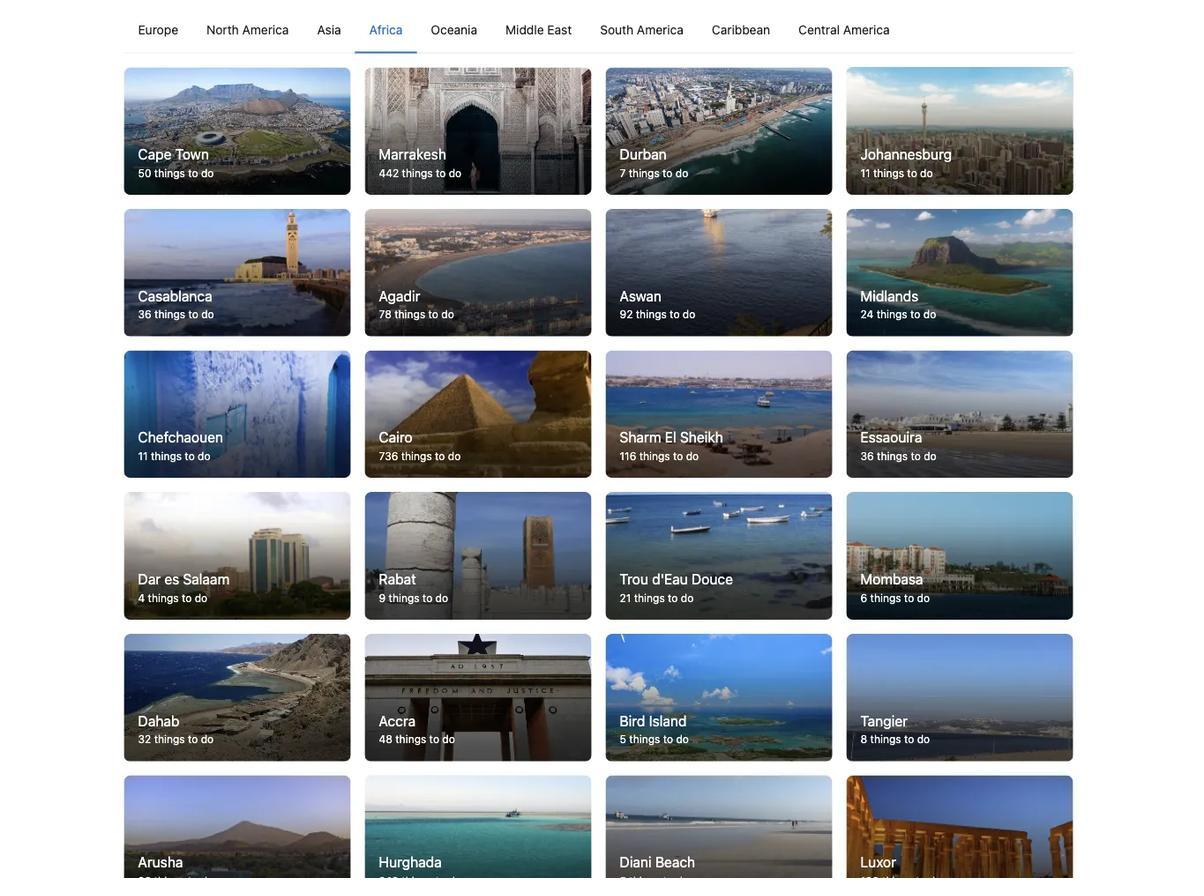 Task type: vqa. For each thing, say whether or not it's contained in the screenshot.
"Salaam"
yes



Task type: locate. For each thing, give the bounding box(es) containing it.
sheikh
[[680, 429, 723, 446]]

1 vertical spatial 36
[[861, 450, 874, 462]]

36
[[138, 308, 151, 321], [861, 450, 874, 462]]

marrakesh 442 things to do
[[379, 146, 461, 179]]

to inside the accra 48 things to do
[[429, 733, 439, 746]]

central america
[[798, 22, 890, 36]]

to inside midlands 24 things to do
[[910, 308, 920, 321]]

things inside casablanca 36 things to do
[[154, 308, 185, 321]]

do for accra
[[442, 733, 455, 746]]

36 down casablanca
[[138, 308, 151, 321]]

dahab
[[138, 713, 179, 729]]

things inside the accra 48 things to do
[[395, 733, 426, 746]]

do inside marrakesh 442 things to do
[[449, 167, 461, 179]]

116
[[620, 450, 636, 462]]

0 vertical spatial 11
[[861, 167, 870, 179]]

do inside sharm el sheikh 116 things to do
[[686, 450, 699, 462]]

5
[[620, 733, 626, 746]]

do for chefchaouen
[[198, 450, 210, 462]]

do inside agadir 78 things to do
[[441, 308, 454, 321]]

things right 5
[[629, 733, 660, 746]]

do
[[201, 167, 214, 179], [449, 167, 461, 179], [676, 167, 688, 179], [920, 167, 933, 179], [201, 308, 214, 321], [441, 308, 454, 321], [683, 308, 695, 321], [923, 308, 936, 321], [198, 450, 210, 462], [448, 450, 461, 462], [686, 450, 699, 462], [924, 450, 936, 462], [195, 592, 207, 604], [435, 592, 448, 604], [681, 592, 694, 604], [917, 592, 930, 604], [201, 733, 214, 746], [442, 733, 455, 746], [676, 733, 689, 746], [917, 733, 930, 746]]

do inside 'bird island 5 things to do'
[[676, 733, 689, 746]]

do for johannesburg
[[920, 167, 933, 179]]

2 horizontal spatial america
[[843, 22, 890, 36]]

1 vertical spatial 11
[[138, 450, 148, 462]]

things down accra
[[395, 733, 426, 746]]

aswan 92 things to do
[[620, 288, 695, 321]]

0 horizontal spatial 11
[[138, 450, 148, 462]]

to
[[188, 167, 198, 179], [436, 167, 446, 179], [663, 167, 673, 179], [907, 167, 917, 179], [188, 308, 198, 321], [428, 308, 438, 321], [670, 308, 680, 321], [910, 308, 920, 321], [185, 450, 195, 462], [435, 450, 445, 462], [673, 450, 683, 462], [911, 450, 921, 462], [182, 592, 192, 604], [422, 592, 432, 604], [668, 592, 678, 604], [904, 592, 914, 604], [188, 733, 198, 746], [429, 733, 439, 746], [663, 733, 673, 746], [904, 733, 914, 746]]

agadir image
[[365, 209, 591, 337]]

salaam
[[183, 571, 229, 588]]

do for midlands
[[923, 308, 936, 321]]

things for durban
[[629, 167, 660, 179]]

dar es salaam 4 things to do
[[138, 571, 229, 604]]

things down johannesburg
[[873, 167, 904, 179]]

things inside essaouira 36 things to do
[[877, 450, 908, 462]]

to inside cape town 50 things to do
[[188, 167, 198, 179]]

6
[[861, 592, 867, 604]]

chefchaouen
[[138, 429, 223, 446]]

cairo image
[[365, 351, 591, 478]]

36 inside casablanca 36 things to do
[[138, 308, 151, 321]]

mombasa
[[861, 571, 923, 588]]

to down marrakesh
[[436, 167, 446, 179]]

11 inside chefchaouen 11 things to do
[[138, 450, 148, 462]]

do for marrakesh
[[449, 167, 461, 179]]

trou d'eau douce 21 things to do
[[620, 571, 733, 604]]

to down tangier
[[904, 733, 914, 746]]

things inside marrakesh 442 things to do
[[402, 167, 433, 179]]

tab list
[[124, 6, 1073, 54]]

central
[[798, 22, 840, 36]]

things for marrakesh
[[402, 167, 433, 179]]

america inside button
[[843, 22, 890, 36]]

do inside the tangier 8 things to do
[[917, 733, 930, 746]]

to right the 48
[[429, 733, 439, 746]]

do inside cairo 736 things to do
[[448, 450, 461, 462]]

to inside aswan 92 things to do
[[670, 308, 680, 321]]

things right 21 on the right
[[634, 592, 665, 604]]

do for agadir
[[441, 308, 454, 321]]

things down midlands
[[877, 308, 907, 321]]

cape town image
[[124, 67, 351, 195]]

marrakesh image
[[365, 67, 591, 195]]

things down aswan
[[636, 308, 667, 321]]

oceania
[[431, 22, 477, 36]]

things down the es
[[148, 592, 179, 604]]

rabat image
[[365, 492, 591, 620]]

to for mombasa
[[904, 592, 914, 604]]

do inside aswan 92 things to do
[[683, 308, 695, 321]]

do for tangier
[[917, 733, 930, 746]]

johannesburg 11 things to do
[[861, 146, 952, 179]]

middle east
[[506, 22, 572, 36]]

things down dahab
[[154, 733, 185, 746]]

durban image
[[606, 67, 832, 195]]

do for essaouira
[[924, 450, 936, 462]]

things inside agadir 78 things to do
[[394, 308, 425, 321]]

asia button
[[303, 6, 355, 52]]

dar
[[138, 571, 161, 588]]

do inside casablanca 36 things to do
[[201, 308, 214, 321]]

do inside the accra 48 things to do
[[442, 733, 455, 746]]

do inside 'durban 7 things to do'
[[676, 167, 688, 179]]

11 down chefchaouen
[[138, 450, 148, 462]]

to right 736
[[435, 450, 445, 462]]

11 for chefchaouen
[[138, 450, 148, 462]]

luxor
[[861, 854, 896, 871]]

island
[[649, 713, 687, 729]]

tab list containing europe
[[124, 6, 1073, 54]]

to down midlands
[[910, 308, 920, 321]]

things down tangier
[[870, 733, 901, 746]]

to down johannesburg
[[907, 167, 917, 179]]

0 horizontal spatial america
[[242, 22, 289, 36]]

to inside marrakesh 442 things to do
[[436, 167, 446, 179]]

to for aswan
[[670, 308, 680, 321]]

to inside trou d'eau douce 21 things to do
[[668, 592, 678, 604]]

to inside casablanca 36 things to do
[[188, 308, 198, 321]]

america right central
[[843, 22, 890, 36]]

11 inside the johannesburg 11 things to do
[[861, 167, 870, 179]]

to for tangier
[[904, 733, 914, 746]]

africa button
[[355, 6, 417, 52]]

36 for casablanca
[[138, 308, 151, 321]]

do for dahab
[[201, 733, 214, 746]]

to for accra
[[429, 733, 439, 746]]

arusha image
[[124, 776, 351, 879]]

things down agadir
[[394, 308, 425, 321]]

1 horizontal spatial america
[[637, 22, 684, 36]]

things inside the johannesburg 11 things to do
[[873, 167, 904, 179]]

things inside midlands 24 things to do
[[877, 308, 907, 321]]

america inside button
[[242, 22, 289, 36]]

things inside the tangier 8 things to do
[[870, 733, 901, 746]]

to down salaam
[[182, 592, 192, 604]]

0 horizontal spatial 36
[[138, 308, 151, 321]]

things for midlands
[[877, 308, 907, 321]]

do inside essaouira 36 things to do
[[924, 450, 936, 462]]

to down durban
[[663, 167, 673, 179]]

dahab image
[[124, 634, 351, 762]]

to for agadir
[[428, 308, 438, 321]]

to inside 'durban 7 things to do'
[[663, 167, 673, 179]]

things inside aswan 92 things to do
[[636, 308, 667, 321]]

casablanca
[[138, 288, 212, 304]]

to down island
[[663, 733, 673, 746]]

1 america from the left
[[242, 22, 289, 36]]

to down casablanca
[[188, 308, 198, 321]]

to for rabat
[[422, 592, 432, 604]]

1 horizontal spatial 36
[[861, 450, 874, 462]]

essaouira image
[[846, 351, 1073, 478]]

1 horizontal spatial 11
[[861, 167, 870, 179]]

luxor link
[[846, 776, 1073, 879]]

things inside dahab 32 things to do
[[154, 733, 185, 746]]

casablanca image
[[124, 209, 351, 337]]

8
[[861, 733, 867, 746]]

do inside chefchaouen 11 things to do
[[198, 450, 210, 462]]

things
[[154, 167, 185, 179], [402, 167, 433, 179], [629, 167, 660, 179], [873, 167, 904, 179], [154, 308, 185, 321], [394, 308, 425, 321], [636, 308, 667, 321], [877, 308, 907, 321], [151, 450, 182, 462], [401, 450, 432, 462], [639, 450, 670, 462], [877, 450, 908, 462], [148, 592, 179, 604], [389, 592, 419, 604], [634, 592, 665, 604], [870, 592, 901, 604], [154, 733, 185, 746], [395, 733, 426, 746], [629, 733, 660, 746], [870, 733, 901, 746]]

to for casablanca
[[188, 308, 198, 321]]

aswan
[[620, 288, 662, 304]]

hurghada image
[[365, 776, 591, 879]]

hurghada link
[[365, 776, 591, 879]]

north america button
[[192, 6, 303, 52]]

things for agadir
[[394, 308, 425, 321]]

2 america from the left
[[637, 22, 684, 36]]

to for essaouira
[[911, 450, 921, 462]]

to inside cairo 736 things to do
[[435, 450, 445, 462]]

to inside the johannesburg 11 things to do
[[907, 167, 917, 179]]

trou d'eau douce image
[[606, 492, 832, 620]]

things inside cairo 736 things to do
[[401, 450, 432, 462]]

things down rabat
[[389, 592, 419, 604]]

things down chefchaouen
[[151, 450, 182, 462]]

to for marrakesh
[[436, 167, 446, 179]]

things for aswan
[[636, 308, 667, 321]]

dahab 32 things to do
[[138, 713, 214, 746]]

11
[[861, 167, 870, 179], [138, 450, 148, 462]]

things down durban
[[629, 167, 660, 179]]

36 down essaouira
[[861, 450, 874, 462]]

things down essaouira
[[877, 450, 908, 462]]

to inside essaouira 36 things to do
[[911, 450, 921, 462]]

to right "92"
[[670, 308, 680, 321]]

to down essaouira
[[911, 450, 921, 462]]

america inside button
[[637, 22, 684, 36]]

rabat
[[379, 571, 416, 588]]

to for johannesburg
[[907, 167, 917, 179]]

to inside rabat 9 things to do
[[422, 592, 432, 604]]

0 vertical spatial 36
[[138, 308, 151, 321]]

to for dahab
[[188, 733, 198, 746]]

things inside chefchaouen 11 things to do
[[151, 450, 182, 462]]

to inside dahab 32 things to do
[[188, 733, 198, 746]]

central america button
[[784, 6, 904, 52]]

america for north america
[[242, 22, 289, 36]]

diani beach
[[620, 854, 695, 871]]

things for chefchaouen
[[151, 450, 182, 462]]

736
[[379, 450, 398, 462]]

aswan image
[[606, 209, 832, 337]]

78
[[379, 308, 392, 321]]

things down cape
[[154, 167, 185, 179]]

do inside the johannesburg 11 things to do
[[920, 167, 933, 179]]

things down sharm
[[639, 450, 670, 462]]

things inside trou d'eau douce 21 things to do
[[634, 592, 665, 604]]

bird
[[620, 713, 645, 729]]

36 for essaouira
[[861, 450, 874, 462]]

to right 32
[[188, 733, 198, 746]]

do inside dahab 32 things to do
[[201, 733, 214, 746]]

things down marrakesh
[[402, 167, 433, 179]]

d'eau
[[652, 571, 688, 588]]

things down cairo
[[401, 450, 432, 462]]

21
[[620, 592, 631, 604]]

to down mombasa
[[904, 592, 914, 604]]

things down mombasa
[[870, 592, 901, 604]]

to down town
[[188, 167, 198, 179]]

middle east button
[[491, 6, 586, 52]]

3 america from the left
[[843, 22, 890, 36]]

things for mombasa
[[870, 592, 901, 604]]

essaouira
[[861, 429, 922, 446]]

do inside midlands 24 things to do
[[923, 308, 936, 321]]

to down el
[[673, 450, 683, 462]]

do for casablanca
[[201, 308, 214, 321]]

things inside 'bird island 5 things to do'
[[629, 733, 660, 746]]

africa
[[369, 22, 403, 36]]

things inside mombasa 6 things to do
[[870, 592, 901, 604]]

caribbean button
[[698, 6, 784, 52]]

to down chefchaouen
[[185, 450, 195, 462]]

to inside agadir 78 things to do
[[428, 308, 438, 321]]

south america button
[[586, 6, 698, 52]]

36 inside essaouira 36 things to do
[[861, 450, 874, 462]]

bird island image
[[606, 634, 832, 762]]

11 down johannesburg
[[861, 167, 870, 179]]

cape
[[138, 146, 172, 163]]

mombasa 6 things to do
[[861, 571, 930, 604]]

things down casablanca
[[154, 308, 185, 321]]

to inside chefchaouen 11 things to do
[[185, 450, 195, 462]]

america
[[242, 22, 289, 36], [637, 22, 684, 36], [843, 22, 890, 36]]

america right north at the top of the page
[[242, 22, 289, 36]]

rabat 9 things to do
[[379, 571, 448, 604]]

south
[[600, 22, 633, 36]]

24
[[861, 308, 874, 321]]

tangier image
[[846, 634, 1073, 762]]

things inside 'durban 7 things to do'
[[629, 167, 660, 179]]

to right 78
[[428, 308, 438, 321]]

to inside mombasa 6 things to do
[[904, 592, 914, 604]]

america for south america
[[637, 22, 684, 36]]

to down d'eau
[[668, 592, 678, 604]]

to right the '9'
[[422, 592, 432, 604]]

do inside rabat 9 things to do
[[435, 592, 448, 604]]

do inside mombasa 6 things to do
[[917, 592, 930, 604]]

things inside rabat 9 things to do
[[389, 592, 419, 604]]

america right 'south'
[[637, 22, 684, 36]]

caribbean
[[712, 22, 770, 36]]

to inside the tangier 8 things to do
[[904, 733, 914, 746]]



Task type: describe. For each thing, give the bounding box(es) containing it.
hurghada
[[379, 854, 442, 871]]

midlands image
[[846, 209, 1073, 337]]

to for durban
[[663, 167, 673, 179]]

middle
[[506, 22, 544, 36]]

cairo 736 things to do
[[379, 429, 461, 462]]

durban 7 things to do
[[620, 146, 688, 179]]

things inside dar es salaam 4 things to do
[[148, 592, 179, 604]]

midlands
[[861, 288, 918, 304]]

do for rabat
[[435, 592, 448, 604]]

midlands 24 things to do
[[861, 288, 936, 321]]

things for tangier
[[870, 733, 901, 746]]

things for johannesburg
[[873, 167, 904, 179]]

east
[[547, 22, 572, 36]]

trou
[[620, 571, 648, 588]]

things for cairo
[[401, 450, 432, 462]]

things for rabat
[[389, 592, 419, 604]]

johannesburg image
[[842, 65, 1077, 197]]

do for aswan
[[683, 308, 695, 321]]

douce
[[692, 571, 733, 588]]

sharm
[[620, 429, 661, 446]]

things inside cape town 50 things to do
[[154, 167, 185, 179]]

sharm el sheikh image
[[606, 351, 832, 478]]

to for midlands
[[910, 308, 920, 321]]

es
[[164, 571, 179, 588]]

to inside dar es salaam 4 things to do
[[182, 592, 192, 604]]

tangier
[[861, 713, 908, 729]]

do for durban
[[676, 167, 688, 179]]

cape town 50 things to do
[[138, 146, 214, 179]]

accra image
[[365, 634, 591, 762]]

oceania button
[[417, 6, 491, 52]]

arusha link
[[124, 776, 351, 879]]

europe button
[[124, 6, 192, 52]]

48
[[379, 733, 392, 746]]

things for dahab
[[154, 733, 185, 746]]

mombasa image
[[846, 492, 1073, 620]]

america for central america
[[843, 22, 890, 36]]

do inside trou d'eau douce 21 things to do
[[681, 592, 694, 604]]

things for casablanca
[[154, 308, 185, 321]]

chefchaouen image
[[124, 351, 351, 478]]

johannesburg
[[861, 146, 952, 163]]

9
[[379, 592, 386, 604]]

4
[[138, 592, 145, 604]]

beach
[[655, 854, 695, 871]]

town
[[175, 146, 209, 163]]

sharm el sheikh 116 things to do
[[620, 429, 723, 462]]

durban
[[620, 146, 667, 163]]

do inside cape town 50 things to do
[[201, 167, 214, 179]]

essaouira 36 things to do
[[861, 429, 936, 462]]

92
[[620, 308, 633, 321]]

things for accra
[[395, 733, 426, 746]]

accra
[[379, 713, 416, 729]]

south america
[[600, 22, 684, 36]]

50
[[138, 167, 151, 179]]

cairo
[[379, 429, 412, 446]]

to inside sharm el sheikh 116 things to do
[[673, 450, 683, 462]]

do for mombasa
[[917, 592, 930, 604]]

things for essaouira
[[877, 450, 908, 462]]

el
[[665, 429, 676, 446]]

asia
[[317, 22, 341, 36]]

do for cairo
[[448, 450, 461, 462]]

marrakesh
[[379, 146, 446, 163]]

europe
[[138, 22, 178, 36]]

diani
[[620, 854, 652, 871]]

casablanca 36 things to do
[[138, 288, 214, 321]]

agadir 78 things to do
[[379, 288, 454, 321]]

7
[[620, 167, 626, 179]]

dar es salaam image
[[124, 492, 351, 620]]

tangier 8 things to do
[[861, 713, 930, 746]]

to inside 'bird island 5 things to do'
[[663, 733, 673, 746]]

chefchaouen 11 things to do
[[138, 429, 223, 462]]

luxor image
[[846, 776, 1073, 879]]

bird island 5 things to do
[[620, 713, 689, 746]]

11 for johannesburg
[[861, 167, 870, 179]]

to for chefchaouen
[[185, 450, 195, 462]]

agadir
[[379, 288, 420, 304]]

diani beach image
[[606, 776, 832, 879]]

to for cairo
[[435, 450, 445, 462]]

diani beach link
[[606, 776, 832, 879]]

do inside dar es salaam 4 things to do
[[195, 592, 207, 604]]

arusha
[[138, 854, 183, 871]]

things inside sharm el sheikh 116 things to do
[[639, 450, 670, 462]]

north
[[206, 22, 239, 36]]

442
[[379, 167, 399, 179]]

accra 48 things to do
[[379, 713, 455, 746]]

north america
[[206, 22, 289, 36]]

32
[[138, 733, 151, 746]]



